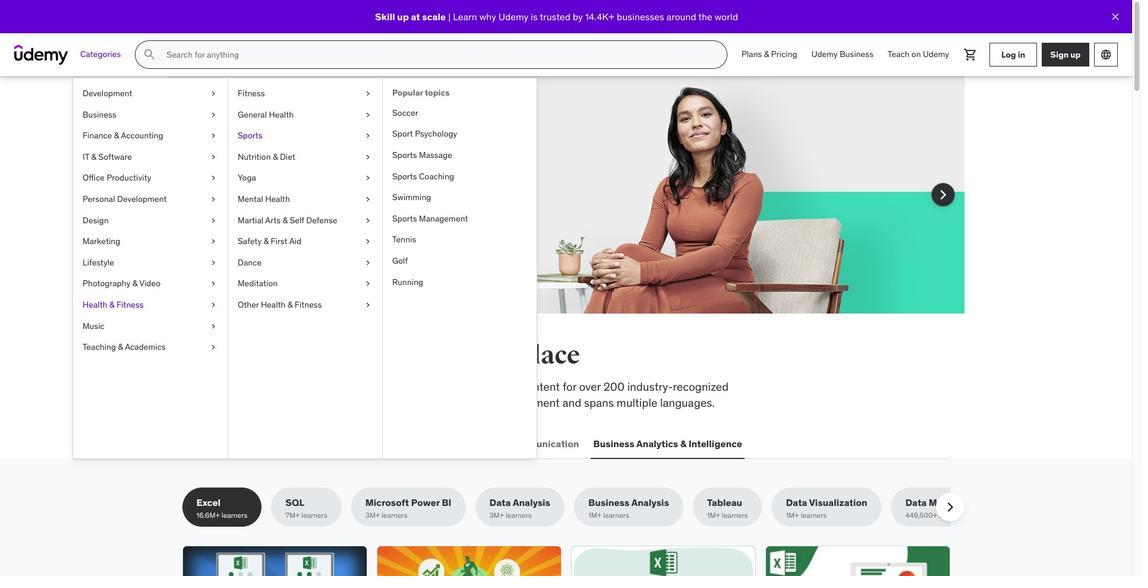 Task type: vqa. For each thing, say whether or not it's contained in the screenshot.
Academic
no



Task type: describe. For each thing, give the bounding box(es) containing it.
learning
[[225, 128, 312, 153]]

excel 16.6m+ learners
[[196, 497, 247, 520]]

general health link
[[228, 104, 382, 126]]

all the skills you need in one place
[[182, 341, 580, 371]]

analytics
[[636, 438, 678, 450]]

accounting
[[121, 130, 163, 141]]

learners inside data visualization 1m+ learners
[[801, 511, 827, 520]]

with
[[264, 173, 285, 188]]

marketing link
[[73, 231, 228, 252]]

present
[[296, 158, 334, 172]]

nutrition & diet link
[[228, 147, 382, 168]]

you for skills
[[333, 341, 376, 371]]

learners inside business analysis 1m+ learners
[[603, 511, 629, 520]]

xsmall image for development
[[209, 88, 218, 100]]

rounded
[[385, 396, 427, 410]]

lifestyle link
[[73, 252, 228, 274]]

office productivity
[[83, 173, 151, 183]]

tennis link
[[383, 230, 537, 251]]

1m+ for business analysis
[[588, 511, 602, 520]]

xsmall image for general health
[[363, 109, 373, 121]]

defense
[[306, 215, 337, 226]]

200
[[604, 380, 625, 394]]

finance
[[83, 130, 112, 141]]

business analysis 1m+ learners
[[588, 497, 669, 520]]

skill up at scale | learn why udemy is trusted by 14.4k+ businesses around the world
[[375, 11, 738, 22]]

xsmall image for marketing
[[209, 236, 218, 248]]

academics
[[125, 342, 166, 353]]

excel
[[196, 497, 221, 509]]

it & software link
[[73, 147, 228, 168]]

carousel element
[[168, 76, 964, 342]]

tableau
[[707, 497, 742, 509]]

it
[[83, 151, 89, 162]]

& inside business analytics & intelligence button
[[680, 438, 687, 450]]

soccer link
[[383, 103, 537, 124]]

martial
[[238, 215, 263, 226]]

xsmall image for it & software
[[209, 151, 218, 163]]

health & fitness
[[83, 300, 144, 310]]

web development
[[185, 438, 268, 450]]

log in link
[[990, 43, 1037, 67]]

tennis
[[392, 234, 416, 245]]

covering critical workplace skills to technical topics, including prep content for over 200 industry-recognized certifications, our catalog supports well-rounded professional development and spans multiple languages.
[[182, 380, 729, 410]]

content
[[521, 380, 560, 394]]

xsmall image for safety & first aid
[[363, 236, 373, 248]]

shopping cart with 0 items image
[[963, 48, 978, 62]]

log
[[1001, 49, 1016, 60]]

swimming link
[[383, 187, 537, 208]]

1m+ inside tableau 1m+ learners
[[707, 511, 720, 520]]

teach
[[888, 49, 910, 60]]

business analytics & intelligence
[[593, 438, 742, 450]]

sport psychology link
[[383, 124, 537, 145]]

development link
[[73, 83, 228, 104]]

web development button
[[182, 430, 270, 458]]

sport psychology
[[392, 129, 457, 139]]

around
[[667, 11, 696, 22]]

skill
[[375, 11, 395, 22]]

and
[[563, 396, 581, 410]]

lifestyle
[[83, 257, 114, 268]]

0 vertical spatial development
[[83, 88, 132, 99]]

& for video
[[132, 278, 138, 289]]

data for data modeling
[[905, 497, 927, 509]]

& for accounting
[[114, 130, 119, 141]]

learners inside tableau 1m+ learners
[[722, 511, 748, 520]]

communication button
[[505, 430, 582, 458]]

0 horizontal spatial udemy
[[499, 11, 529, 22]]

business for business
[[83, 109, 116, 120]]

for inside 'covering critical workplace skills to technical topics, including prep content for over 200 industry-recognized certifications, our catalog supports well-rounded professional development and spans multiple languages.'
[[563, 380, 577, 394]]

at
[[411, 11, 420, 22]]

visualization
[[809, 497, 867, 509]]

analysis for data analysis
[[513, 497, 550, 509]]

marketing
[[83, 236, 120, 247]]

teaching & academics
[[83, 342, 166, 353]]

first
[[271, 236, 287, 247]]

(and
[[337, 158, 359, 172]]

development for personal
[[117, 194, 167, 204]]

scale
[[422, 11, 446, 22]]

up for sign
[[1071, 49, 1081, 60]]

xsmall image for fitness
[[363, 88, 373, 100]]

fitness link
[[228, 83, 382, 104]]

sports for sports management
[[392, 213, 417, 224]]

mental health link
[[228, 189, 382, 210]]

health up music
[[83, 300, 107, 310]]

for inside learning that gets you skills for your present (and your future). get started with us.
[[255, 158, 268, 172]]

catalog
[[273, 396, 310, 410]]

1 horizontal spatial in
[[1018, 49, 1025, 60]]

& for software
[[91, 151, 96, 162]]

0 horizontal spatial fitness
[[116, 300, 144, 310]]

0 horizontal spatial the
[[222, 341, 260, 371]]

1 horizontal spatial udemy
[[812, 49, 838, 60]]

get
[[425, 158, 443, 172]]

& inside other health & fitness link
[[288, 300, 293, 310]]

communication
[[507, 438, 579, 450]]

0 vertical spatial skills
[[264, 341, 329, 371]]

microsoft power bi 3m+ learners
[[365, 497, 451, 520]]

meditation
[[238, 278, 278, 289]]

sports for sports coaching
[[392, 171, 417, 182]]

close image
[[1110, 11, 1122, 23]]

sports link
[[228, 126, 382, 147]]

health for other health & fitness
[[261, 300, 286, 310]]

popular topics
[[392, 87, 450, 98]]

covering
[[182, 380, 227, 394]]

& for first
[[264, 236, 269, 247]]

2 horizontal spatial udemy
[[923, 49, 949, 60]]

0 horizontal spatial in
[[443, 341, 466, 371]]

is
[[531, 11, 538, 22]]

topic filters element
[[182, 488, 986, 527]]

choose a language image
[[1100, 49, 1112, 61]]

bi
[[442, 497, 451, 509]]

learners inside excel 16.6m+ learners
[[222, 511, 247, 520]]

xsmall image for dance
[[363, 257, 373, 269]]

diet
[[280, 151, 295, 162]]

finance & accounting
[[83, 130, 163, 141]]

sign
[[1051, 49, 1069, 60]]

health for mental health
[[265, 194, 290, 204]]

teach on udemy
[[888, 49, 949, 60]]

1 horizontal spatial fitness
[[238, 88, 265, 99]]

future).
[[386, 158, 422, 172]]

submit search image
[[143, 48, 157, 62]]

sql
[[285, 497, 304, 509]]

started
[[225, 173, 261, 188]]

safety & first aid
[[238, 236, 301, 247]]

self
[[290, 215, 304, 226]]

2 your from the left
[[361, 158, 383, 172]]

massage
[[419, 150, 452, 160]]

other health & fitness
[[238, 300, 322, 310]]

plans & pricing link
[[734, 40, 804, 69]]

xsmall image for yoga
[[363, 173, 373, 184]]

& inside martial arts & self defense link
[[283, 215, 288, 226]]

Search for anything text field
[[164, 45, 712, 65]]



Task type: locate. For each thing, give the bounding box(es) containing it.
multiple
[[617, 396, 657, 410]]

& inside health & fitness link
[[109, 300, 114, 310]]

up right sign
[[1071, 49, 1081, 60]]

data up the 449,500+
[[905, 497, 927, 509]]

xsmall image for nutrition & diet
[[363, 151, 373, 163]]

1 vertical spatial in
[[443, 341, 466, 371]]

data inside data modeling 449,500+ learners
[[905, 497, 927, 509]]

sports coaching
[[392, 171, 454, 182]]

web
[[185, 438, 205, 450]]

world
[[715, 11, 738, 22]]

xsmall image inside nutrition & diet link
[[363, 151, 373, 163]]

3m+ inside microsoft power bi 3m+ learners
[[365, 511, 380, 520]]

plans & pricing
[[742, 49, 797, 60]]

1 vertical spatial next image
[[941, 498, 960, 517]]

2 3m+ from the left
[[490, 511, 504, 520]]

sports down general
[[238, 130, 263, 141]]

sports management
[[392, 213, 468, 224]]

design link
[[73, 210, 228, 231]]

1 horizontal spatial 3m+
[[490, 511, 504, 520]]

spans
[[584, 396, 614, 410]]

0 vertical spatial the
[[698, 11, 712, 22]]

2 analysis from the left
[[631, 497, 669, 509]]

up left at
[[397, 11, 409, 22]]

sports management link
[[383, 208, 537, 230]]

office
[[83, 173, 105, 183]]

business inside business analytics & intelligence button
[[593, 438, 635, 450]]

2 data from the left
[[786, 497, 807, 509]]

development down categories dropdown button
[[83, 88, 132, 99]]

& for pricing
[[764, 49, 769, 60]]

health for general health
[[269, 109, 294, 120]]

sports
[[238, 130, 263, 141], [392, 150, 417, 160], [392, 171, 417, 182], [392, 213, 417, 224]]

photography
[[83, 278, 130, 289]]

2 1m+ from the left
[[707, 511, 720, 520]]

0 vertical spatial in
[[1018, 49, 1025, 60]]

0 horizontal spatial for
[[255, 158, 268, 172]]

xsmall image for other health & fitness
[[363, 300, 373, 311]]

popular
[[392, 87, 423, 98]]

you inside learning that gets you skills for your present (and your future). get started with us.
[[402, 128, 437, 153]]

up
[[397, 11, 409, 22], [1071, 49, 1081, 60]]

critical
[[230, 380, 264, 394]]

& for academics
[[118, 342, 123, 353]]

& left self
[[283, 215, 288, 226]]

1 vertical spatial up
[[1071, 49, 1081, 60]]

& for diet
[[273, 151, 278, 162]]

that
[[316, 128, 355, 153]]

your up with
[[271, 158, 293, 172]]

& inside finance & accounting link
[[114, 130, 119, 141]]

3m+ inside data analysis 3m+ learners
[[490, 511, 504, 520]]

analysis inside business analysis 1m+ learners
[[631, 497, 669, 509]]

data analysis 3m+ learners
[[490, 497, 550, 520]]

sports for sports
[[238, 130, 263, 141]]

professional
[[430, 396, 491, 410]]

0 vertical spatial you
[[402, 128, 437, 153]]

0 horizontal spatial you
[[333, 341, 376, 371]]

xsmall image inside it & software link
[[209, 151, 218, 163]]

1 horizontal spatial for
[[563, 380, 577, 394]]

xsmall image inside the business "link"
[[209, 109, 218, 121]]

1 horizontal spatial your
[[361, 158, 383, 172]]

fitness down meditation link
[[295, 300, 322, 310]]

you for gets
[[402, 128, 437, 153]]

7 learners from the left
[[801, 511, 827, 520]]

golf
[[392, 256, 408, 266]]

xsmall image inside martial arts & self defense link
[[363, 215, 373, 227]]

business for business analysis 1m+ learners
[[588, 497, 630, 509]]

data right bi
[[490, 497, 511, 509]]

& inside photography & video link
[[132, 278, 138, 289]]

xsmall image
[[209, 109, 218, 121], [363, 109, 373, 121], [209, 130, 218, 142], [363, 130, 373, 142], [363, 151, 373, 163], [209, 215, 218, 227], [209, 236, 218, 248], [209, 257, 218, 269], [363, 257, 373, 269], [209, 278, 218, 290], [363, 278, 373, 290], [209, 300, 218, 311], [363, 300, 373, 311], [209, 321, 218, 332], [209, 342, 218, 353]]

health & fitness link
[[73, 295, 228, 316]]

xsmall image inside fitness link
[[363, 88, 373, 100]]

1 vertical spatial for
[[563, 380, 577, 394]]

xsmall image inside dance link
[[363, 257, 373, 269]]

learners inside the sql 7m+ learners
[[302, 511, 327, 520]]

for up the and
[[563, 380, 577, 394]]

teaching & academics link
[[73, 337, 228, 358]]

0 horizontal spatial 3m+
[[365, 511, 380, 520]]

us.
[[288, 173, 302, 188]]

1 vertical spatial the
[[222, 341, 260, 371]]

prep
[[495, 380, 518, 394]]

5 learners from the left
[[603, 511, 629, 520]]

xsmall image for business
[[209, 109, 218, 121]]

xsmall image inside sports 'link'
[[363, 130, 373, 142]]

udemy right on
[[923, 49, 949, 60]]

0 horizontal spatial data
[[490, 497, 511, 509]]

development for web
[[207, 438, 268, 450]]

skills
[[225, 158, 252, 172]]

xsmall image inside the general health link
[[363, 109, 373, 121]]

xsmall image for photography & video
[[209, 278, 218, 290]]

0 horizontal spatial analysis
[[513, 497, 550, 509]]

2 horizontal spatial 1m+
[[786, 511, 799, 520]]

& right the 'analytics' on the bottom right
[[680, 438, 687, 450]]

sports inside the sports coaching link
[[392, 171, 417, 182]]

xsmall image for mental health
[[363, 194, 373, 205]]

1 horizontal spatial analysis
[[631, 497, 669, 509]]

1 learners from the left
[[222, 511, 247, 520]]

xsmall image inside health & fitness link
[[209, 300, 218, 311]]

productivity
[[107, 173, 151, 183]]

learn
[[453, 11, 477, 22]]

nutrition
[[238, 151, 271, 162]]

1m+ inside data visualization 1m+ learners
[[786, 511, 799, 520]]

topics,
[[410, 380, 444, 394]]

in up including
[[443, 341, 466, 371]]

0 vertical spatial for
[[255, 158, 268, 172]]

business inside the business "link"
[[83, 109, 116, 120]]

development inside button
[[207, 438, 268, 450]]

udemy image
[[14, 45, 68, 65]]

xsmall image inside safety & first aid link
[[363, 236, 373, 248]]

personal development
[[83, 194, 167, 204]]

why
[[479, 11, 496, 22]]

sports up swimming at the top of page
[[392, 171, 417, 182]]

safety
[[238, 236, 262, 247]]

xsmall image for sports
[[363, 130, 373, 142]]

skills inside 'covering critical workplace skills to technical topics, including prep content for over 200 industry-recognized certifications, our catalog supports well-rounded professional development and spans multiple languages.'
[[321, 380, 346, 394]]

1 horizontal spatial 1m+
[[707, 511, 720, 520]]

xsmall image inside development link
[[209, 88, 218, 100]]

2 horizontal spatial data
[[905, 497, 927, 509]]

video
[[139, 278, 160, 289]]

xsmall image for martial arts & self defense
[[363, 215, 373, 227]]

& right finance
[[114, 130, 119, 141]]

the
[[698, 11, 712, 22], [222, 341, 260, 371]]

leadership
[[369, 438, 419, 450]]

& inside teaching & academics link
[[118, 342, 123, 353]]

office productivity link
[[73, 168, 228, 189]]

sport
[[392, 129, 413, 139]]

xsmall image inside teaching & academics link
[[209, 342, 218, 353]]

the left world
[[698, 11, 712, 22]]

& right teaching
[[118, 342, 123, 353]]

swimming
[[392, 192, 431, 203]]

xsmall image for design
[[209, 215, 218, 227]]

1 vertical spatial skills
[[321, 380, 346, 394]]

microsoft
[[365, 497, 409, 509]]

analysis
[[513, 497, 550, 509], [631, 497, 669, 509]]

& inside nutrition & diet link
[[273, 151, 278, 162]]

2 horizontal spatial fitness
[[295, 300, 322, 310]]

449,500+
[[905, 511, 937, 520]]

1 3m+ from the left
[[365, 511, 380, 520]]

xsmall image inside yoga link
[[363, 173, 373, 184]]

in
[[1018, 49, 1025, 60], [443, 341, 466, 371]]

& left diet
[[273, 151, 278, 162]]

next image inside topic filters element
[[941, 498, 960, 517]]

1 vertical spatial you
[[333, 341, 376, 371]]

one
[[470, 341, 513, 371]]

1 horizontal spatial the
[[698, 11, 712, 22]]

xsmall image inside mental health link
[[363, 194, 373, 205]]

intelligence
[[689, 438, 742, 450]]

&
[[764, 49, 769, 60], [114, 130, 119, 141], [91, 151, 96, 162], [273, 151, 278, 162], [283, 215, 288, 226], [264, 236, 269, 247], [132, 278, 138, 289], [109, 300, 114, 310], [288, 300, 293, 310], [118, 342, 123, 353], [680, 438, 687, 450]]

sports inside sports 'link'
[[238, 130, 263, 141]]

udemy left is
[[499, 11, 529, 22]]

business for business analytics & intelligence
[[593, 438, 635, 450]]

1m+ inside business analysis 1m+ learners
[[588, 511, 602, 520]]

data left visualization
[[786, 497, 807, 509]]

software
[[98, 151, 132, 162]]

skills up "workplace" at the left of the page
[[264, 341, 329, 371]]

other health & fitness link
[[228, 295, 382, 316]]

next image for topic filters element
[[941, 498, 960, 517]]

& left video
[[132, 278, 138, 289]]

log in
[[1001, 49, 1025, 60]]

sql 7m+ learners
[[285, 497, 327, 520]]

your right (and
[[361, 158, 383, 172]]

& inside safety & first aid link
[[264, 236, 269, 247]]

8 learners from the left
[[939, 511, 965, 520]]

xsmall image inside photography & video link
[[209, 278, 218, 290]]

workplace
[[267, 380, 319, 394]]

general
[[238, 109, 267, 120]]

0 vertical spatial next image
[[933, 185, 952, 204]]

learners inside data modeling 449,500+ learners
[[939, 511, 965, 520]]

7m+
[[285, 511, 300, 520]]

recognized
[[673, 380, 729, 394]]

photography & video link
[[73, 274, 228, 295]]

1 1m+ from the left
[[588, 511, 602, 520]]

xsmall image for finance & accounting
[[209, 130, 218, 142]]

xsmall image for health & fitness
[[209, 300, 218, 311]]

sign up
[[1051, 49, 1081, 60]]

skills
[[264, 341, 329, 371], [321, 380, 346, 394]]

development down the office productivity link
[[117, 194, 167, 204]]

& right it
[[91, 151, 96, 162]]

sports for sports massage
[[392, 150, 417, 160]]

health
[[269, 109, 294, 120], [265, 194, 290, 204], [83, 300, 107, 310], [261, 300, 286, 310]]

16.6m+
[[196, 511, 220, 520]]

fitness up general
[[238, 88, 265, 99]]

the up critical
[[222, 341, 260, 371]]

3 1m+ from the left
[[786, 511, 799, 520]]

personal
[[83, 194, 115, 204]]

up for skill
[[397, 11, 409, 22]]

1 horizontal spatial data
[[786, 497, 807, 509]]

& for fitness
[[109, 300, 114, 310]]

next image for carousel element
[[933, 185, 952, 204]]

xsmall image inside 'lifestyle' link
[[209, 257, 218, 269]]

xsmall image for office productivity
[[209, 173, 218, 184]]

xsmall image
[[209, 88, 218, 100], [363, 88, 373, 100], [209, 151, 218, 163], [209, 173, 218, 184], [363, 173, 373, 184], [209, 194, 218, 205], [363, 194, 373, 205], [363, 215, 373, 227], [363, 236, 373, 248]]

management
[[419, 213, 468, 224]]

1m+ for data visualization
[[786, 511, 799, 520]]

xsmall image inside other health & fitness link
[[363, 300, 373, 311]]

1 analysis from the left
[[513, 497, 550, 509]]

xsmall image inside meditation link
[[363, 278, 373, 290]]

sports up tennis
[[392, 213, 417, 224]]

fitness down photography & video
[[116, 300, 144, 310]]

fitness
[[238, 88, 265, 99], [116, 300, 144, 310], [295, 300, 322, 310]]

data visualization 1m+ learners
[[786, 497, 867, 520]]

xsmall image inside design link
[[209, 215, 218, 227]]

0 horizontal spatial your
[[271, 158, 293, 172]]

power
[[411, 497, 440, 509]]

udemy right pricing
[[812, 49, 838, 60]]

other
[[238, 300, 259, 310]]

6 learners from the left
[[722, 511, 748, 520]]

teaching
[[83, 342, 116, 353]]

xsmall image for lifestyle
[[209, 257, 218, 269]]

& down meditation link
[[288, 300, 293, 310]]

0 vertical spatial up
[[397, 11, 409, 22]]

3 data from the left
[[905, 497, 927, 509]]

sports inside sports management link
[[392, 213, 417, 224]]

for up yoga at the left top
[[255, 158, 268, 172]]

2 learners from the left
[[302, 511, 327, 520]]

xsmall image inside finance & accounting link
[[209, 130, 218, 142]]

3 learners from the left
[[382, 511, 408, 520]]

xsmall image inside the office productivity link
[[209, 173, 218, 184]]

xsmall image for personal development
[[209, 194, 218, 205]]

4 learners from the left
[[506, 511, 532, 520]]

data inside data analysis 3m+ learners
[[490, 497, 511, 509]]

in right "log"
[[1018, 49, 1025, 60]]

learning that gets you skills for your present (and your future). get started with us.
[[225, 128, 443, 188]]

business inside business analysis 1m+ learners
[[588, 497, 630, 509]]

personal development link
[[73, 189, 228, 210]]

health down with
[[265, 194, 290, 204]]

data inside data visualization 1m+ learners
[[786, 497, 807, 509]]

0 horizontal spatial 1m+
[[588, 511, 602, 520]]

gets
[[359, 128, 398, 153]]

xsmall image for teaching & academics
[[209, 342, 218, 353]]

xsmall image for meditation
[[363, 278, 373, 290]]

next image inside carousel element
[[933, 185, 952, 204]]

supports
[[313, 396, 357, 410]]

sports element
[[382, 78, 537, 459]]

safety & first aid link
[[228, 231, 382, 252]]

1 your from the left
[[271, 158, 293, 172]]

data for data analysis
[[490, 497, 511, 509]]

skills up supports
[[321, 380, 346, 394]]

analysis inside data analysis 3m+ learners
[[513, 497, 550, 509]]

xsmall image inside marketing link
[[209, 236, 218, 248]]

leadership button
[[366, 430, 421, 458]]

data for data visualization
[[786, 497, 807, 509]]

development right web
[[207, 438, 268, 450]]

& down photography
[[109, 300, 114, 310]]

analysis for business analysis
[[631, 497, 669, 509]]

sports down sport
[[392, 150, 417, 160]]

sports massage
[[392, 150, 452, 160]]

yoga
[[238, 173, 256, 183]]

arts
[[265, 215, 281, 226]]

2 vertical spatial development
[[207, 438, 268, 450]]

|
[[448, 11, 451, 22]]

learners inside microsoft power bi 3m+ learners
[[382, 511, 408, 520]]

sports inside sports massage link
[[392, 150, 417, 160]]

0 horizontal spatial up
[[397, 11, 409, 22]]

1 data from the left
[[490, 497, 511, 509]]

& inside it & software link
[[91, 151, 96, 162]]

next image
[[933, 185, 952, 204], [941, 498, 960, 517]]

xsmall image for music
[[209, 321, 218, 332]]

1 vertical spatial development
[[117, 194, 167, 204]]

business inside udemy business link
[[840, 49, 874, 60]]

& inside plans & pricing link
[[764, 49, 769, 60]]

health up learning
[[269, 109, 294, 120]]

1 horizontal spatial up
[[1071, 49, 1081, 60]]

1 horizontal spatial you
[[402, 128, 437, 153]]

xsmall image inside music link
[[209, 321, 218, 332]]

learners inside data analysis 3m+ learners
[[506, 511, 532, 520]]

& right plans
[[764, 49, 769, 60]]

& left first
[[264, 236, 269, 247]]

14.4k+
[[585, 11, 615, 22]]

health right other
[[261, 300, 286, 310]]

xsmall image inside personal development link
[[209, 194, 218, 205]]

meditation link
[[228, 274, 382, 295]]

running link
[[383, 272, 537, 293]]

general health
[[238, 109, 294, 120]]



